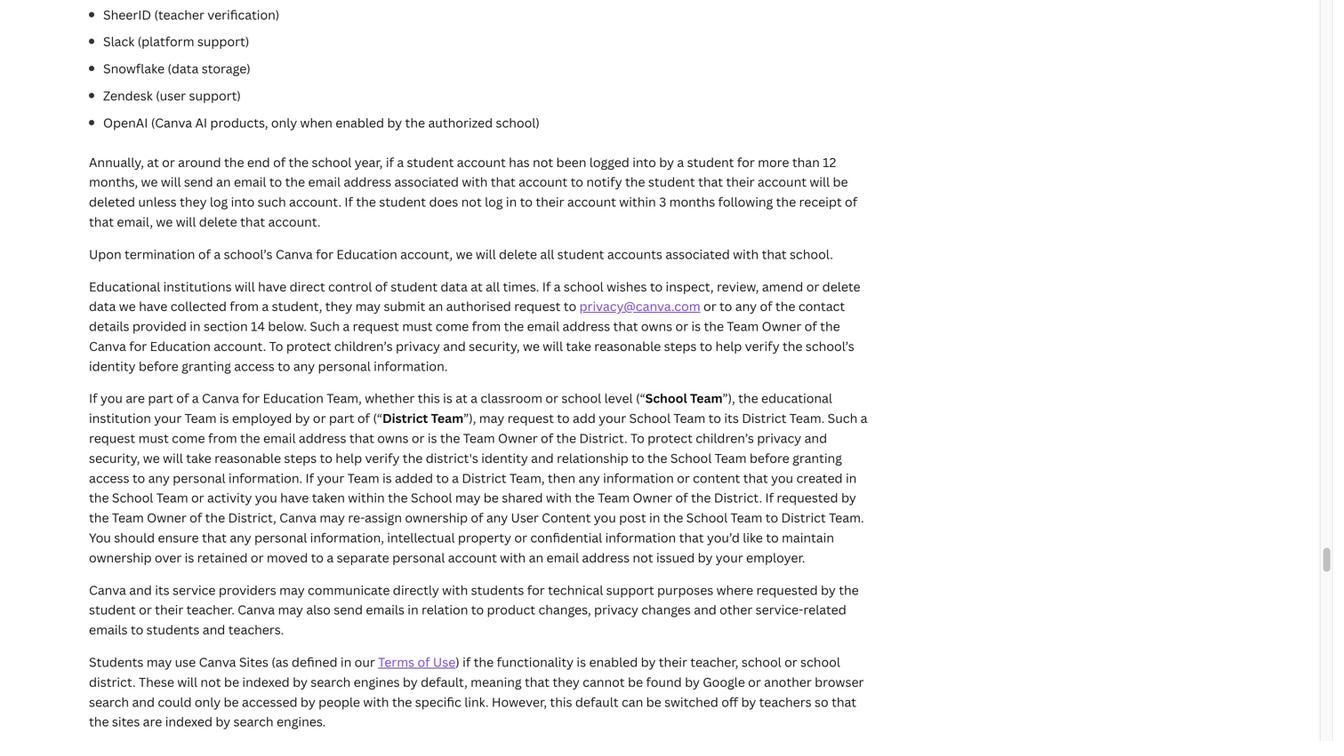 Task type: locate. For each thing, give the bounding box(es) containing it.
0 vertical spatial owns
[[641, 318, 672, 335]]

be inside annually, at or around the end of the school year, if a student account has not been logged into by a student for more than 12 months, we will send an email to the email address associated with that account to notify the student that their account will be deleted unless they log into such account. if the student does not log in to their account within 3 months following the receipt of that email, we will delete that account.
[[833, 174, 848, 190]]

1 horizontal spatial owns
[[641, 318, 672, 335]]

2 horizontal spatial education
[[336, 246, 397, 263]]

email inside or to any of the contact details provided in section 14 below. such a request must come from the email address that owns or is the team owner of the canva for education account. to protect children's privacy and security, we will take reasonable steps to help verify the school's identity before granting access to any personal information.
[[527, 318, 559, 335]]

within
[[619, 193, 656, 210], [348, 490, 385, 507]]

1 horizontal spatial ("
[[636, 390, 645, 407]]

1 vertical spatial support)
[[189, 87, 241, 104]]

0 vertical spatial ownership
[[405, 510, 468, 527]]

1 horizontal spatial to
[[630, 430, 645, 447]]

school's inside or to any of the contact details provided in section 14 below. such a request must come from the email address that owns or is the team owner of the canva for education account. to protect children's privacy and security, we will take reasonable steps to help verify the school's identity before granting access to any personal information.
[[806, 338, 854, 355]]

1 vertical spatial help
[[336, 450, 362, 467]]

students may use canva sites (as defined in our terms of use
[[89, 654, 456, 671]]

send inside annually, at or around the end of the school year, if a student account has not been logged into by a student for more than 12 months, we will send an email to the email address associated with that account to notify the student that their account will be deleted unless they log into such account. if the student does not log in to their account within 3 months following the receipt of that email, we will delete that account.
[[184, 174, 213, 190]]

students
[[471, 582, 524, 599], [146, 622, 200, 639]]

its inside canva and its service providers may communicate directly with students for technical support purposes where requested by the student or their teacher. canva may also send emails in relation to product changes, privacy changes and other service-related emails to students and teachers.
[[155, 582, 170, 599]]

that down the deleted
[[89, 213, 114, 230]]

of inside "), the educational institution your team is employed by or part of ("
[[357, 410, 370, 427]]

0 vertical spatial team.
[[789, 410, 825, 427]]

employer.
[[746, 550, 805, 566]]

personal up whether
[[318, 358, 371, 375]]

1 vertical spatial enabled
[[589, 654, 638, 671]]

reasonable
[[594, 338, 661, 355], [214, 450, 281, 467]]

("
[[636, 390, 645, 407], [373, 410, 382, 427]]

or
[[162, 154, 175, 171], [806, 278, 819, 295], [703, 298, 716, 315], [675, 318, 688, 335], [545, 390, 558, 407], [313, 410, 326, 427], [412, 430, 425, 447], [677, 470, 690, 487], [191, 490, 204, 507], [514, 530, 527, 546], [251, 550, 264, 566], [139, 602, 152, 619], [784, 654, 797, 671], [748, 674, 761, 691]]

from up 14
[[230, 298, 259, 315]]

they inside educational institutions will have direct control of student data at all times. if a school wishes to inspect, review, amend or delete data we have collected from a student, they may submit an authorised request to
[[325, 298, 352, 315]]

our
[[354, 654, 375, 671]]

granting up created
[[792, 450, 842, 467]]

emails down directly
[[366, 602, 405, 619]]

0 horizontal spatial privacy
[[396, 338, 440, 355]]

1 vertical spatial send
[[334, 602, 363, 619]]

ownership
[[405, 510, 468, 527], [89, 550, 152, 566]]

within up re-
[[348, 490, 385, 507]]

amend
[[762, 278, 803, 295]]

to up should
[[132, 470, 145, 487]]

emails
[[366, 602, 405, 619], [89, 622, 128, 639]]

"), for may
[[463, 410, 476, 427]]

not inside the ) if the functionality is enabled by their teacher, school or school district. these will not be indexed by search engines by default, meaning that they cannot be found by google or another browser search and could only be accessed by people with the specific link. however, this default can be switched off by teachers so that the sites are indexed by search engines.
[[200, 674, 221, 691]]

1 vertical spatial security,
[[89, 450, 140, 467]]

account. right such
[[289, 193, 342, 210]]

0 horizontal spatial an
[[216, 174, 231, 190]]

requested inside canva and its service providers may communicate directly with students for technical support purposes where requested by the student or their teacher. canva may also send emails in relation to product changes, privacy changes and other service-related emails to students and teachers.
[[756, 582, 818, 599]]

0 horizontal spatial send
[[184, 174, 213, 190]]

0 vertical spatial granting
[[182, 358, 231, 375]]

is
[[691, 318, 701, 335], [443, 390, 453, 407], [220, 410, 229, 427], [428, 430, 437, 447], [382, 470, 392, 487], [185, 550, 194, 566], [577, 654, 586, 671]]

an
[[216, 174, 231, 190], [428, 298, 443, 315], [529, 550, 543, 566]]

steps down 'privacy@canva.com'
[[664, 338, 697, 355]]

may down classroom
[[479, 410, 504, 427]]

such inside "), may request to add your school team to its district team. such a request must come from the email address that owns or is the team owner of the district. to protect children's privacy and security, we will take reasonable steps to help verify the district's identity and relationship to the school team before granting access to any personal information. if your team is added to a district team, then any information or content that you created in the school team or activity you have taken within the school may be shared with the team owner of the district. if requested by the team owner of the district, canva may re-assign ownership of any user content you post in the school team to district team. you should ensure that any personal information, intellectual property or confidential information that you'd like to maintain ownership over is retained or moved to a separate personal account with an email address not issued by your employer.
[[828, 410, 857, 427]]

school up the 'add'
[[561, 390, 601, 407]]

your
[[154, 410, 182, 427], [599, 410, 626, 427], [317, 470, 344, 487], [716, 550, 743, 566]]

is down inspect,
[[691, 318, 701, 335]]

of up institutions
[[198, 246, 211, 263]]

does
[[429, 193, 458, 210]]

1 vertical spatial verify
[[365, 450, 400, 467]]

send
[[184, 174, 213, 190], [334, 602, 363, 619]]

2 vertical spatial account.
[[214, 338, 266, 355]]

an inside educational institutions will have direct control of student data at all times. if a school wishes to inspect, review, amend or delete data we have collected from a student, they may submit an authorised request to
[[428, 298, 443, 315]]

0 vertical spatial only
[[271, 114, 297, 131]]

0 horizontal spatial if
[[386, 154, 394, 171]]

help down review,
[[715, 338, 742, 355]]

0 horizontal spatial information.
[[228, 470, 302, 487]]

so
[[815, 694, 829, 711]]

you left created
[[771, 470, 793, 487]]

of down whether
[[357, 410, 370, 427]]

must inside "), may request to add your school team to its district team. such a request must come from the email address that owns or is the team owner of the district. to protect children's privacy and security, we will take reasonable steps to help verify the district's identity and relationship to the school team before granting access to any personal information. if your team is added to a district team, then any information or content that you created in the school team or activity you have taken within the school may be shared with the team owner of the district. if requested by the team owner of the district, canva may re-assign ownership of any user content you post in the school team to district team. you should ensure that any personal information, intellectual property or confidential information that you'd like to maintain ownership over is retained or moved to a separate personal account with an email address not issued by your employer.
[[138, 430, 169, 447]]

0 vertical spatial team,
[[327, 390, 362, 407]]

0 vertical spatial identity
[[89, 358, 136, 375]]

address down the year,
[[344, 174, 391, 190]]

that inside or to any of the contact details provided in section 14 below. such a request must come from the email address that owns or is the team owner of the canva for education account. to protect children's privacy and security, we will take reasonable steps to help verify the school's identity before granting access to any personal information.
[[613, 318, 638, 335]]

1 vertical spatial district.
[[714, 490, 762, 507]]

come for and
[[436, 318, 469, 335]]

is inside the ) if the functionality is enabled by their teacher, school or school district. these will not be indexed by search engines by default, meaning that they cannot be found by google or another browser search and could only be accessed by people with the specific link. however, this default can be switched off by teachers so that the sites are indexed by search engines.
[[577, 654, 586, 671]]

search
[[311, 674, 351, 691], [89, 694, 129, 711], [233, 714, 274, 731]]

0 vertical spatial "),
[[723, 390, 735, 407]]

search down the accessed
[[233, 714, 274, 731]]

0 vertical spatial part
[[148, 390, 173, 407]]

of up the submit
[[375, 278, 388, 295]]

canva up employed at the bottom of the page
[[202, 390, 239, 407]]

access inside "), may request to add your school team to its district team. such a request must come from the email address that owns or is the team owner of the district. to protect children's privacy and security, we will take reasonable steps to help verify the district's identity and relationship to the school team before granting access to any personal information. if your team is added to a district team, then any information or content that you created in the school team or activity you have taken within the school may be shared with the team owner of the district. if requested by the team owner of the district, canva may re-assign ownership of any user content you post in the school team to district team. you should ensure that any personal information, intellectual property or confidential information that you'd like to maintain ownership over is retained or moved to a separate personal account with an email address not issued by your employer.
[[89, 470, 129, 487]]

0 horizontal spatial search
[[89, 694, 129, 711]]

also
[[306, 602, 331, 619]]

1 horizontal spatial log
[[485, 193, 503, 210]]

0 horizontal spatial granting
[[182, 358, 231, 375]]

content
[[542, 510, 591, 527]]

1 vertical spatial associated
[[665, 246, 730, 263]]

district. up relationship at the bottom left
[[579, 430, 627, 447]]

log
[[210, 193, 228, 210], [485, 193, 503, 210]]

address inside annually, at or around the end of the school year, if a student account has not been logged into by a student for more than 12 months, we will send an email to the email address associated with that account to notify the student that their account will be deleted unless they log into such account. if the student does not log in to their account within 3 months following the receipt of that email, we will delete that account.
[[344, 174, 391, 190]]

will inside the ) if the functionality is enabled by their teacher, school or school district. these will not be indexed by search engines by default, meaning that they cannot be found by google or another browser search and could only be accessed by people with the specific link. however, this default can be switched off by teachers so that the sites are indexed by search engines.
[[177, 674, 197, 691]]

2 horizontal spatial an
[[529, 550, 543, 566]]

you'd
[[707, 530, 740, 546]]

team, inside "), may request to add your school team to its district team. such a request must come from the email address that owns or is the team owner of the district. to protect children's privacy and security, we will take reasonable steps to help verify the district's identity and relationship to the school team before granting access to any personal information. if your team is added to a district team, then any information or content that you created in the school team or activity you have taken within the school may be shared with the team owner of the district. if requested by the team owner of the district, canva may re-assign ownership of any user content you post in the school team to district team. you should ensure that any personal information, intellectual property or confidential information that you'd like to maintain ownership over is retained or moved to a separate personal account with an email address not issued by your employer.
[[510, 470, 545, 487]]

0 horizontal spatial security,
[[89, 450, 140, 467]]

service-
[[756, 602, 803, 619]]

ensure
[[158, 530, 199, 546]]

1 vertical spatial protect
[[648, 430, 693, 447]]

1 horizontal spatial this
[[550, 694, 572, 711]]

must inside or to any of the contact details provided in section 14 below. such a request must come from the email address that owns or is the team owner of the canva for education account. to protect children's privacy and security, we will take reasonable steps to help verify the school's identity before granting access to any personal information.
[[402, 318, 433, 335]]

1 vertical spatial ownership
[[89, 550, 152, 566]]

1 log from the left
[[210, 193, 228, 210]]

we inside or to any of the contact details provided in section 14 below. such a request must come from the email address that owns or is the team owner of the canva for education account. to protect children's privacy and security, we will take reasonable steps to help verify the school's identity before granting access to any personal information.
[[523, 338, 540, 355]]

over
[[155, 550, 182, 566]]

times.
[[503, 278, 539, 295]]

1 horizontal spatial associated
[[665, 246, 730, 263]]

"), inside "), may request to add your school team to its district team. such a request must come from the email address that owns or is the team owner of the district. to protect children's privacy and security, we will take reasonable steps to help verify the district's identity and relationship to the school team before granting access to any personal information. if your team is added to a district team, then any information or content that you created in the school team or activity you have taken within the school may be shared with the team owner of the district. if requested by the team owner of the district, canva may re-assign ownership of any user content you post in the school team to district team. you should ensure that any personal information, intellectual property or confidential information that you'd like to maintain ownership over is retained or moved to a separate personal account with an email address not issued by your employer.
[[463, 410, 476, 427]]

ai
[[195, 114, 207, 131]]

at inside annually, at or around the end of the school year, if a student account has not been logged into by a student for more than 12 months, we will send an email to the email address associated with that account to notify the student that their account will be deleted unless they log into such account. if the student does not log in to their account within 3 months following the receipt of that email, we will delete that account.
[[147, 154, 159, 171]]

more
[[758, 154, 789, 171]]

if right the year,
[[386, 154, 394, 171]]

switched
[[664, 694, 718, 711]]

add
[[573, 410, 596, 427]]

may down the moved
[[279, 582, 305, 599]]

and down teacher.
[[203, 622, 225, 639]]

1 vertical spatial come
[[172, 430, 205, 447]]

will
[[161, 174, 181, 190], [810, 174, 830, 190], [176, 213, 196, 230], [476, 246, 496, 263], [235, 278, 255, 295], [543, 338, 563, 355], [163, 450, 183, 467], [177, 674, 197, 691]]

by up "3"
[[659, 154, 674, 171]]

account down notify
[[567, 193, 616, 210]]

has
[[509, 154, 530, 171]]

0 vertical spatial protect
[[286, 338, 331, 355]]

protect inside or to any of the contact details provided in section 14 below. such a request must come from the email address that owns or is the team owner of the canva for education account. to protect children's privacy and security, we will take reasonable steps to help verify the school's identity before granting access to any personal information.
[[286, 338, 331, 355]]

they inside annually, at or around the end of the school year, if a student account has not been logged into by a student for more than 12 months, we will send an email to the email address associated with that account to notify the student that their account will be deleted unless they log into such account. if the student does not log in to their account within 3 months following the receipt of that email, we will delete that account.
[[180, 193, 207, 210]]

may left also
[[278, 602, 303, 619]]

information. inside or to any of the contact details provided in section 14 below. such a request must come from the email address that owns or is the team owner of the canva for education account. to protect children's privacy and security, we will take reasonable steps to help verify the school's identity before granting access to any personal information.
[[374, 358, 448, 375]]

1 vertical spatial are
[[143, 714, 162, 731]]

0 horizontal spatial "),
[[463, 410, 476, 427]]

for inside annually, at or around the end of the school year, if a student account has not been logged into by a student for more than 12 months, we will send an email to the email address associated with that account to notify the student that their account will be deleted unless they log into such account. if the student does not log in to their account within 3 months following the receipt of that email, we will delete that account.
[[737, 154, 755, 171]]

2 log from the left
[[485, 193, 503, 210]]

into left such
[[231, 193, 255, 210]]

owner up ensure
[[147, 510, 187, 527]]

0 vertical spatial children's
[[334, 338, 393, 355]]

0 vertical spatial take
[[566, 338, 591, 355]]

1 horizontal spatial search
[[233, 714, 274, 731]]

district
[[382, 410, 428, 427], [742, 410, 786, 427], [462, 470, 507, 487], [781, 510, 826, 527]]

1 horizontal spatial education
[[263, 390, 324, 407]]

1 vertical spatial its
[[155, 582, 170, 599]]

they inside the ) if the functionality is enabled by their teacher, school or school district. these will not be indexed by search engines by default, meaning that they cannot be found by google or another browser search and could only be accessed by people with the specific link. however, this default can be switched off by teachers so that the sites are indexed by search engines.
[[553, 674, 580, 691]]

0 vertical spatial help
[[715, 338, 742, 355]]

0 horizontal spatial part
[[148, 390, 173, 407]]

and inside the ) if the functionality is enabled by their teacher, school or school district. these will not be indexed by search engines by default, meaning that they cannot be found by google or another browser search and could only be accessed by people with the specific link. however, this default can be switched off by teachers so that the sites are indexed by search engines.
[[132, 694, 155, 711]]

0 horizontal spatial within
[[348, 490, 385, 507]]

1 vertical spatial part
[[329, 410, 354, 427]]

1 vertical spatial ("
[[373, 410, 382, 427]]

information. up activity
[[228, 470, 302, 487]]

help inside "), may request to add your school team to its district team. such a request must come from the email address that owns or is the team owner of the district. to protect children's privacy and security, we will take reasonable steps to help verify the district's identity and relationship to the school team before granting access to any personal information. if your team is added to a district team, then any information or content that you created in the school team or activity you have taken within the school may be shared with the team owner of the district. if requested by the team owner of the district, canva may re-assign ownership of any user content you post in the school team to district team. you should ensure that any personal information, intellectual property or confidential information that you'd like to maintain ownership over is retained or moved to a separate personal account with an email address not issued by your employer.
[[336, 450, 362, 467]]

provided
[[132, 318, 187, 335]]

account.
[[289, 193, 342, 210], [268, 213, 321, 230], [214, 338, 266, 355]]

to
[[269, 338, 283, 355], [630, 430, 645, 447]]

team, left whether
[[327, 390, 362, 407]]

delete
[[199, 213, 237, 230], [499, 246, 537, 263], [822, 278, 861, 295]]

access
[[234, 358, 275, 375], [89, 470, 129, 487]]

your down level at bottom left
[[599, 410, 626, 427]]

must for we
[[138, 430, 169, 447]]

children's inside "), may request to add your school team to its district team. such a request must come from the email address that owns or is the team owner of the district. to protect children's privacy and security, we will take reasonable steps to help verify the district's identity and relationship to the school team before granting access to any personal information. if your team is added to a district team, then any information or content that you created in the school team or activity you have taken within the school may be shared with the team owner of the district. if requested by the team owner of the district, canva may re-assign ownership of any user content you post in the school team to district team. you should ensure that any personal information, intellectual property or confidential information that you'd like to maintain ownership over is retained or moved to a separate personal account with an email address not issued by your employer.
[[696, 430, 754, 447]]

or to any of the contact details provided in section 14 below. such a request must come from the email address that owns or is the team owner of the canva for education account. to protect children's privacy and security, we will take reasonable steps to help verify the school's identity before granting access to any personal information.
[[89, 298, 854, 375]]

at
[[147, 154, 159, 171], [471, 278, 483, 295], [456, 390, 468, 407]]

may up these
[[146, 654, 172, 671]]

associated inside annually, at or around the end of the school year, if a student account has not been logged into by a student for more than 12 months, we will send an email to the email address associated with that account to notify the student that their account will be deleted unless they log into such account. if the student does not log in to their account within 3 months following the receipt of that email, we will delete that account.
[[394, 174, 459, 190]]

support) for zendesk (user support)
[[189, 87, 241, 104]]

is left employed at the bottom of the page
[[220, 410, 229, 427]]

0 vertical spatial have
[[258, 278, 287, 295]]

"), inside "), the educational institution your team is employed by or part of ("
[[723, 390, 735, 407]]

owns down 'privacy@canva.com'
[[641, 318, 672, 335]]

students up product
[[471, 582, 524, 599]]

steps
[[664, 338, 697, 355], [284, 450, 317, 467]]

by down terms of use link on the left of the page
[[403, 674, 418, 691]]

1 vertical spatial students
[[146, 622, 200, 639]]

be up can
[[628, 674, 643, 691]]

school left wishes
[[564, 278, 604, 295]]

that
[[491, 174, 516, 190], [698, 174, 723, 190], [89, 213, 114, 230], [240, 213, 265, 230], [762, 246, 787, 263], [613, 318, 638, 335], [349, 430, 374, 447], [743, 470, 768, 487], [202, 530, 227, 546], [679, 530, 704, 546], [525, 674, 550, 691], [832, 694, 856, 711]]

1 horizontal spatial its
[[724, 410, 739, 427]]

request inside educational institutions will have direct control of student data at all times. if a school wishes to inspect, review, amend or delete data we have collected from a student, they may submit an authorised request to
[[514, 298, 561, 315]]

1 vertical spatial from
[[472, 318, 501, 335]]

that down functionality
[[525, 674, 550, 691]]

1 horizontal spatial data
[[441, 278, 468, 295]]

canva down the you
[[89, 582, 126, 599]]

to up such
[[269, 174, 282, 190]]

security, inside or to any of the contact details provided in section 14 below. such a request must come from the email address that owns or is the team owner of the canva for education account. to protect children's privacy and security, we will take reasonable steps to help verify the school's identity before granting access to any personal information.
[[469, 338, 520, 355]]

request down the submit
[[353, 318, 399, 335]]

team inside or to any of the contact details provided in section 14 below. such a request must come from the email address that owns or is the team owner of the canva for education account. to protect children's privacy and security, we will take reasonable steps to help verify the school's identity before granting access to any personal information.
[[727, 318, 759, 335]]

we inside educational institutions will have direct control of student data at all times. if a school wishes to inspect, review, amend or delete data we have collected from a student, they may submit an authorised request to
[[119, 298, 136, 315]]

support) down storage)
[[189, 87, 241, 104]]

such
[[310, 318, 340, 335], [828, 410, 857, 427]]

year,
[[355, 154, 383, 171]]

not inside "), may request to add your school team to its district team. such a request must come from the email address that owns or is the team owner of the district. to protect children's privacy and security, we will take reasonable steps to help verify the district's identity and relationship to the school team before granting access to any personal information. if your team is added to a district team, then any information or content that you created in the school team or activity you have taken within the school may be shared with the team owner of the district. if requested by the team owner of the district, canva may re-assign ownership of any user content you post in the school team to district team. you should ensure that any personal information, intellectual property or confidential information that you'd like to maintain ownership over is retained or moved to a separate personal account with an email address not issued by your employer.
[[633, 550, 653, 566]]

owns inside "), may request to add your school team to its district team. such a request must come from the email address that owns or is the team owner of the district. to protect children's privacy and security, we will take reasonable steps to help verify the district's identity and relationship to the school team before granting access to any personal information. if your team is added to a district team, then any information or content that you created in the school team or activity you have taken within the school may be shared with the team owner of the district. if requested by the team owner of the district, canva may re-assign ownership of any user content you post in the school team to district team. you should ensure that any personal information, intellectual property or confidential information that you'd like to maintain ownership over is retained or moved to a separate personal account with an email address not issued by your employer.
[[377, 430, 409, 447]]

protect
[[286, 338, 331, 355], [648, 430, 693, 447]]

0 vertical spatial security,
[[469, 338, 520, 355]]

school's
[[224, 246, 273, 263], [806, 338, 854, 355]]

1 horizontal spatial ownership
[[405, 510, 468, 527]]

of down amend at the right top of page
[[760, 298, 772, 315]]

annually, at or around the end of the school year, if a student account has not been logged into by a student for more than 12 months, we will send an email to the email address associated with that account to notify the student that their account will be deleted unless they log into such account. if the student does not log in to their account within 3 months following the receipt of that email, we will delete that account.
[[89, 154, 857, 230]]

help up taken
[[336, 450, 362, 467]]

issued
[[656, 550, 695, 566]]

(as
[[271, 654, 289, 671]]

be down sites
[[224, 674, 239, 691]]

granting down section
[[182, 358, 231, 375]]

1 vertical spatial if
[[463, 654, 471, 671]]

1 horizontal spatial security,
[[469, 338, 520, 355]]

to down review,
[[719, 298, 732, 315]]

use
[[175, 654, 196, 671]]

around
[[178, 154, 221, 171]]

(" right level at bottom left
[[636, 390, 645, 407]]

must
[[402, 318, 433, 335], [138, 430, 169, 447]]

be down 12
[[833, 174, 848, 190]]

an inside "), may request to add your school team to its district team. such a request must come from the email address that owns or is the team owner of the district. to protect children's privacy and security, we will take reasonable steps to help verify the district's identity and relationship to the school team before granting access to any personal information. if your team is added to a district team, then any information or content that you created in the school team or activity you have taken within the school may be shared with the team owner of the district. if requested by the team owner of the district, canva may re-assign ownership of any user content you post in the school team to district team. you should ensure that any personal information, intellectual property or confidential information that you'd like to maintain ownership over is retained or moved to a separate personal account with an email address not issued by your employer.
[[529, 550, 543, 566]]

information. inside "), may request to add your school team to its district team. such a request must come from the email address that owns or is the team owner of the district. to protect children's privacy and security, we will take reasonable steps to help verify the district's identity and relationship to the school team before granting access to any personal information. if your team is added to a district team, then any information or content that you created in the school team or activity you have taken within the school may be shared with the team owner of the district. if requested by the team owner of the district, canva may re-assign ownership of any user content you post in the school team to district team. you should ensure that any personal information, intellectual property or confidential information that you'd like to maintain ownership over is retained or moved to a separate personal account with an email address not issued by your employer.
[[228, 470, 302, 487]]

0 horizontal spatial access
[[89, 470, 129, 487]]

its inside "), may request to add your school team to its district team. such a request must come from the email address that owns or is the team owner of the district. to protect children's privacy and security, we will take reasonable steps to help verify the district's identity and relationship to the school team before granting access to any personal information. if your team is added to a district team, then any information or content that you created in the school team or activity you have taken within the school may be shared with the team owner of the district. if requested by the team owner of the district, canva may re-assign ownership of any user content you post in the school team to district team. you should ensure that any personal information, intellectual property or confidential information that you'd like to maintain ownership over is retained or moved to a separate personal account with an email address not issued by your employer.
[[724, 410, 739, 427]]

to right relationship at the bottom left
[[632, 450, 644, 467]]

canva down taken
[[279, 510, 317, 527]]

that up retained
[[202, 530, 227, 546]]

1 horizontal spatial come
[[436, 318, 469, 335]]

1 horizontal spatial they
[[325, 298, 352, 315]]

in down has
[[506, 193, 517, 210]]

all inside educational institutions will have direct control of student data at all times. if a school wishes to inspect, review, amend or delete data we have collected from a student, they may submit an authorised request to
[[486, 278, 500, 295]]

control
[[328, 278, 372, 295]]

within left "3"
[[619, 193, 656, 210]]

school right level at bottom left
[[645, 390, 687, 407]]

from inside or to any of the contact details provided in section 14 below. such a request must come from the email address that owns or is the team owner of the canva for education account. to protect children's privacy and security, we will take reasonable steps to help verify the school's identity before granting access to any personal information.
[[472, 318, 501, 335]]

0 horizontal spatial indexed
[[165, 714, 213, 731]]

2 vertical spatial privacy
[[594, 602, 638, 619]]

1 vertical spatial they
[[325, 298, 352, 315]]

school's down 'contact'
[[806, 338, 854, 355]]

privacy inside canva and its service providers may communicate directly with students for technical support purposes where requested by the student or their teacher. canva may also send emails in relation to product changes, privacy changes and other service-related emails to students and teachers.
[[594, 602, 638, 619]]

direct
[[290, 278, 325, 295]]

0 vertical spatial all
[[540, 246, 554, 263]]

your right institution
[[154, 410, 182, 427]]

access up the you
[[89, 470, 129, 487]]

school.
[[790, 246, 833, 263]]

must down institution
[[138, 430, 169, 447]]

0 vertical spatial this
[[418, 390, 440, 407]]

0 horizontal spatial before
[[139, 358, 179, 375]]

to inside "), may request to add your school team to its district team. such a request must come from the email address that owns or is the team owner of the district. to protect children's privacy and security, we will take reasonable steps to help verify the district's identity and relationship to the school team before granting access to any personal information. if your team is added to a district team, then any information or content that you created in the school team or activity you have taken within the school may be shared with the team owner of the district. if requested by the team owner of the district, canva may re-assign ownership of any user content you post in the school team to district team. you should ensure that any personal information, intellectual property or confidential information that you'd like to maintain ownership over is retained or moved to a separate personal account with an email address not issued by your employer.
[[630, 430, 645, 447]]

0 vertical spatial data
[[441, 278, 468, 295]]

for
[[737, 154, 755, 171], [316, 246, 333, 263], [129, 338, 147, 355], [242, 390, 260, 407], [527, 582, 545, 599]]

1 vertical spatial data
[[89, 298, 116, 315]]

student up months
[[687, 154, 734, 171]]

by up switched at the bottom of page
[[685, 674, 700, 691]]

school left the year,
[[312, 154, 352, 171]]

reasonable inside or to any of the contact details provided in section 14 below. such a request must come from the email address that owns or is the team owner of the canva for education account. to protect children's privacy and security, we will take reasonable steps to help verify the school's identity before granting access to any personal information.
[[594, 338, 661, 355]]

with up relation
[[442, 582, 468, 599]]

canva up teachers.
[[238, 602, 275, 619]]

1 horizontal spatial verify
[[745, 338, 780, 355]]

with inside the ) if the functionality is enabled by their teacher, school or school district. these will not be indexed by search engines by default, meaning that they cannot be found by google or another browser search and could only be accessed by people with the specific link. however, this default can be switched off by teachers so that the sites are indexed by search engines.
[[363, 694, 389, 711]]

then
[[548, 470, 575, 487]]

this
[[418, 390, 440, 407], [550, 694, 572, 711]]

verify up added
[[365, 450, 400, 467]]

reasonable inside "), may request to add your school team to its district team. such a request must come from the email address that owns or is the team owner of the district. to protect children's privacy and security, we will take reasonable steps to help verify the district's identity and relationship to the school team before granting access to any personal information. if your team is added to a district team, then any information or content that you created in the school team or activity you have taken within the school may be shared with the team owner of the district. if requested by the team owner of the district, canva may re-assign ownership of any user content you post in the school team to district team. you should ensure that any personal information, intellectual property or confidential information that you'd like to maintain ownership over is retained or moved to a separate personal account with an email address not issued by your employer.
[[214, 450, 281, 467]]

and up the then
[[531, 450, 554, 467]]

canva inside or to any of the contact details provided in section 14 below. such a request must come from the email address that owns or is the team owner of the canva for education account. to protect children's privacy and security, we will take reasonable steps to help verify the school's identity before granting access to any personal information.
[[89, 338, 126, 355]]

1 vertical spatial children's
[[696, 430, 754, 447]]

0 horizontal spatial take
[[186, 450, 211, 467]]

1 vertical spatial before
[[750, 450, 789, 467]]

all
[[540, 246, 554, 263], [486, 278, 500, 295]]

following
[[718, 193, 773, 210]]

for inside canva and its service providers may communicate directly with students for technical support purposes where requested by the student or their teacher. canva may also send emails in relation to product changes, privacy changes and other service-related emails to students and teachers.
[[527, 582, 545, 599]]

canva down details
[[89, 338, 126, 355]]

granting inside "), may request to add your school team to its district team. such a request must come from the email address that owns or is the team owner of the district. to protect children's privacy and security, we will take reasonable steps to help verify the district's identity and relationship to the school team before granting access to any personal information. if your team is added to a district team, then any information or content that you created in the school team or activity you have taken within the school may be shared with the team owner of the district. if requested by the team owner of the district, canva may re-assign ownership of any user content you post in the school team to district team. you should ensure that any personal information, intellectual property or confidential information that you'd like to maintain ownership over is retained or moved to a separate personal account with an email address not issued by your employer.
[[792, 450, 842, 467]]

from inside "), may request to add your school team to its district team. such a request must come from the email address that owns or is the team owner of the district. to protect children's privacy and security, we will take reasonable steps to help verify the district's identity and relationship to the school team before granting access to any personal information. if your team is added to a district team, then any information or content that you created in the school team or activity you have taken within the school may be shared with the team owner of the district. if requested by the team owner of the district, canva may re-assign ownership of any user content you post in the school team to district team. you should ensure that any personal information, intellectual property or confidential information that you'd like to maintain ownership over is retained or moved to a separate personal account with an email address not issued by your employer.
[[208, 430, 237, 447]]

their inside the ) if the functionality is enabled by their teacher, school or school district. these will not be indexed by search engines by default, meaning that they cannot be found by google or another browser search and could only be accessed by people with the specific link. however, this default can be switched off by teachers so that the sites are indexed by search engines.
[[659, 654, 687, 671]]

0 vertical spatial associated
[[394, 174, 459, 190]]

1 horizontal spatial before
[[750, 450, 789, 467]]

0 horizontal spatial help
[[336, 450, 362, 467]]

such for protect
[[310, 318, 340, 335]]

identity down details
[[89, 358, 136, 375]]

engines
[[354, 674, 400, 691]]

"), for the
[[723, 390, 735, 407]]

account. down such
[[268, 213, 321, 230]]

team. down educational
[[789, 410, 825, 427]]

1 horizontal spatial privacy
[[594, 602, 638, 619]]

and
[[443, 338, 466, 355], [804, 430, 827, 447], [531, 450, 554, 467], [129, 582, 152, 599], [694, 602, 717, 619], [203, 622, 225, 639], [132, 694, 155, 711]]

0 vertical spatial its
[[724, 410, 739, 427]]

reasonable down employed at the bottom of the page
[[214, 450, 281, 467]]

"), left educational
[[723, 390, 735, 407]]

education inside or to any of the contact details provided in section 14 below. such a request must come from the email address that owns or is the team owner of the canva for education account. to protect children's privacy and security, we will take reasonable steps to help verify the school's identity before granting access to any personal information.
[[150, 338, 211, 355]]

logged
[[589, 154, 629, 171]]

privacy
[[396, 338, 440, 355], [757, 430, 801, 447], [594, 602, 638, 619]]

address down wishes
[[562, 318, 610, 335]]

to left privacy@canva.com link
[[564, 298, 576, 315]]

1 vertical spatial education
[[150, 338, 211, 355]]

1 horizontal spatial district.
[[714, 490, 762, 507]]

any
[[735, 298, 757, 315], [293, 358, 315, 375], [148, 470, 170, 487], [578, 470, 600, 487], [486, 510, 508, 527], [230, 530, 251, 546]]

an down confidential
[[529, 550, 543, 566]]

will inside educational institutions will have direct control of student data at all times. if a school wishes to inspect, review, amend or delete data we have collected from a student, they may submit an authorised request to
[[235, 278, 255, 295]]

education up control
[[336, 246, 397, 263]]

personal
[[318, 358, 371, 375], [173, 470, 225, 487], [254, 530, 307, 546], [392, 550, 445, 566]]

owns inside or to any of the contact details provided in section 14 below. such a request must come from the email address that owns or is the team owner of the canva for education account. to protect children's privacy and security, we will take reasonable steps to help verify the school's identity before granting access to any personal information.
[[641, 318, 672, 335]]

institutions
[[163, 278, 232, 295]]

0 horizontal spatial come
[[172, 430, 205, 447]]

0 horizontal spatial ("
[[373, 410, 382, 427]]

cannot
[[583, 674, 625, 691]]

1 horizontal spatial indexed
[[242, 674, 290, 691]]

snowflake (data storage)
[[103, 60, 251, 77]]

associated up does
[[394, 174, 459, 190]]

students up use
[[146, 622, 200, 639]]

3
[[659, 193, 666, 210]]

1 horizontal spatial if
[[463, 654, 471, 671]]

educational
[[89, 278, 160, 295]]

you up "district,"
[[255, 490, 277, 507]]

address up taken
[[299, 430, 346, 447]]

0 vertical spatial district.
[[579, 430, 627, 447]]

or inside educational institutions will have direct control of student data at all times. if a school wishes to inspect, review, amend or delete data we have collected from a student, they may submit an authorised request to
[[806, 278, 819, 295]]

specific
[[415, 694, 461, 711]]

district down if you are part of a canva for education team, whether this is at a classroom or school level (" school team
[[382, 410, 428, 427]]

for inside or to any of the contact details provided in section 14 below. such a request must come from the email address that owns or is the team owner of the canva for education account. to protect children's privacy and security, we will take reasonable steps to help verify the school's identity before granting access to any personal information.
[[129, 338, 147, 355]]

re-
[[348, 510, 365, 527]]

of right end
[[273, 154, 286, 171]]

1 horizontal spatial protect
[[648, 430, 693, 447]]

enabled
[[335, 114, 384, 131], [589, 654, 638, 671]]

to inside or to any of the contact details provided in section 14 below. such a request must come from the email address that owns or is the team owner of the canva for education account. to protect children's privacy and security, we will take reasonable steps to help verify the school's identity before granting access to any personal information.
[[269, 338, 283, 355]]

another
[[764, 674, 812, 691]]

0 vertical spatial from
[[230, 298, 259, 315]]

or inside "), the educational institution your team is employed by or part of ("
[[313, 410, 326, 427]]

0 vertical spatial to
[[269, 338, 283, 355]]

0 vertical spatial access
[[234, 358, 275, 375]]

link.
[[464, 694, 489, 711]]

unless
[[138, 193, 177, 210]]

the inside "), the educational institution your team is employed by or part of ("
[[738, 390, 758, 407]]

relation
[[422, 602, 468, 619]]

before
[[139, 358, 179, 375], [750, 450, 789, 467]]

1 horizontal spatial help
[[715, 338, 742, 355]]

from for canva
[[472, 318, 501, 335]]

defined
[[292, 654, 337, 671]]

if inside annually, at or around the end of the school year, if a student account has not been logged into by a student for more than 12 months, we will send an email to the email address associated with that account to notify the student that their account will be deleted unless they log into such account. if the student does not log in to their account within 3 months following the receipt of that email, we will delete that account.
[[386, 154, 394, 171]]

are inside the ) if the functionality is enabled by their teacher, school or school district. these will not be indexed by search engines by default, meaning that they cannot be found by google or another browser search and could only be accessed by people with the specific link. however, this default can be switched off by teachers so that the sites are indexed by search engines.
[[143, 714, 162, 731]]

of down 'contact'
[[805, 318, 817, 335]]



Task type: describe. For each thing, give the bounding box(es) containing it.
only inside the ) if the functionality is enabled by their teacher, school or school district. these will not be indexed by search engines by default, meaning that they cannot be found by google or another browser search and could only be accessed by people with the specific link. however, this default can be switched off by teachers so that the sites are indexed by search engines.
[[195, 694, 221, 711]]

providers
[[219, 582, 276, 599]]

educational
[[761, 390, 832, 407]]

like
[[743, 530, 763, 546]]

0 vertical spatial into
[[632, 154, 656, 171]]

end
[[247, 154, 270, 171]]

of up property
[[471, 510, 483, 527]]

0 horizontal spatial this
[[418, 390, 440, 407]]

0 horizontal spatial emails
[[89, 622, 128, 639]]

2 vertical spatial search
[[233, 714, 274, 731]]

their down been
[[536, 193, 564, 210]]

0 vertical spatial are
[[126, 390, 145, 407]]

engines.
[[277, 714, 326, 731]]

directly
[[393, 582, 439, 599]]

with down property
[[500, 550, 526, 566]]

1 vertical spatial team.
[[829, 510, 864, 527]]

steps inside or to any of the contact details provided in section 14 below. such a request must come from the email address that owns or is the team owner of the canva for education account. to protect children's privacy and security, we will take reasonable steps to help verify the school's identity before granting access to any personal information.
[[664, 338, 697, 355]]

may down district's
[[455, 490, 480, 507]]

the inside canva and its service providers may communicate directly with students for technical support purposes where requested by the student or their teacher. canva may also send emails in relation to product changes, privacy changes and other service-related emails to students and teachers.
[[839, 582, 859, 599]]

before inside or to any of the contact details provided in section 14 below. such a request must come from the email address that owns or is the team owner of the canva for education account. to protect children's privacy and security, we will take reasonable steps to help verify the school's identity before granting access to any personal information.
[[139, 358, 179, 375]]

0 horizontal spatial team,
[[327, 390, 362, 407]]

account. inside or to any of the contact details provided in section 14 below. such a request must come from the email address that owns or is the team owner of the canva for education account. to protect children's privacy and security, we will take reasonable steps to help verify the school's identity before granting access to any personal information.
[[214, 338, 266, 355]]

intellectual
[[387, 530, 455, 546]]

maintain
[[782, 530, 834, 546]]

"), the educational institution your team is employed by or part of ("
[[89, 390, 832, 427]]

0 vertical spatial information
[[603, 470, 674, 487]]

(user
[[156, 87, 186, 104]]

1 horizontal spatial students
[[471, 582, 524, 599]]

(platform
[[138, 33, 194, 50]]

your inside "), the educational institution your team is employed by or part of ("
[[154, 410, 182, 427]]

account left has
[[457, 154, 506, 171]]

identity inside or to any of the contact details provided in section 14 below. such a request must come from the email address that owns or is the team owner of the canva for education account. to protect children's privacy and security, we will take reasonable steps to help verify the school's identity before granting access to any personal information.
[[89, 358, 136, 375]]

teacher.
[[186, 602, 235, 619]]

in inside or to any of the contact details provided in section 14 below. such a request must come from the email address that owns or is the team owner of the canva for education account. to protect children's privacy and security, we will take reasonable steps to help verify the school's identity before granting access to any personal information.
[[190, 318, 201, 335]]

district.
[[89, 674, 136, 691]]

where
[[716, 582, 753, 599]]

of left use
[[417, 654, 430, 671]]

2 vertical spatial at
[[456, 390, 468, 407]]

of down provided
[[176, 390, 189, 407]]

district,
[[228, 510, 276, 527]]

sites
[[112, 714, 140, 731]]

to up employer.
[[765, 510, 778, 527]]

school down added
[[411, 490, 452, 507]]

owner up post on the bottom of page
[[633, 490, 672, 507]]

to right like
[[766, 530, 779, 546]]

by up engines.
[[301, 694, 315, 711]]

you left post on the bottom of page
[[594, 510, 616, 527]]

be right can
[[646, 694, 661, 711]]

you
[[89, 530, 111, 546]]

shared
[[502, 490, 543, 507]]

enabled inside the ) if the functionality is enabled by their teacher, school or school district. these will not be indexed by search engines by default, meaning that they cannot be found by google or another browser search and could only be accessed by people with the specific link. however, this default can be switched off by teachers so that the sites are indexed by search engines.
[[589, 654, 638, 671]]

by down created
[[841, 490, 856, 507]]

moved
[[267, 550, 308, 566]]

their up following
[[726, 174, 755, 190]]

to left the 'add'
[[557, 410, 570, 427]]

in inside canva and its service providers may communicate directly with students for technical support purposes where requested by the student or their teacher. canva may also send emails in relation to product changes, privacy changes and other service-related emails to students and teachers.
[[408, 602, 419, 619]]

protect inside "), may request to add your school team to its district team. such a request must come from the email address that owns or is the team owner of the district. to protect children's privacy and security, we will take reasonable steps to help verify the district's identity and relationship to the school team before granting access to any personal information. if your team is added to a district team, then any information or content that you created in the school team or activity you have taken within the school may be shared with the team owner of the district. if requested by the team owner of the district, canva may re-assign ownership of any user content you post in the school team to district team. you should ensure that any personal information, intellectual property or confidential information that you'd like to maintain ownership over is retained or moved to a separate personal account with an email address not issued by your employer.
[[648, 430, 693, 447]]

to down been
[[571, 174, 583, 190]]

by down you'd
[[698, 550, 713, 566]]

account down more
[[758, 174, 807, 190]]

your down you'd
[[716, 550, 743, 566]]

to down has
[[520, 193, 533, 210]]

privacy inside or to any of the contact details provided in section 14 below. such a request must come from the email address that owns or is the team owner of the canva for education account. to protect children's privacy and security, we will take reasonable steps to help verify the school's identity before granting access to any personal information.
[[396, 338, 440, 355]]

zendesk
[[103, 87, 153, 104]]

children's inside or to any of the contact details provided in section 14 below. such a request must come from the email address that owns or is the team owner of the canva for education account. to protect children's privacy and security, we will take reasonable steps to help verify the school's identity before granting access to any personal information.
[[334, 338, 393, 355]]

student up "3"
[[648, 174, 695, 190]]

any down review,
[[735, 298, 757, 315]]

1 horizontal spatial all
[[540, 246, 554, 263]]

email down confidential
[[546, 550, 579, 566]]

help inside or to any of the contact details provided in section 14 below. such a request must come from the email address that owns or is the team owner of the canva for education account. to protect children's privacy and security, we will take reasonable steps to help verify the school's identity before granting access to any personal information.
[[715, 338, 742, 355]]

zendesk (user support)
[[103, 87, 241, 104]]

0 vertical spatial account.
[[289, 193, 342, 210]]

by inside annually, at or around the end of the school year, if a student account has not been logged into by a student for more than 12 months, we will send an email to the email address associated with that account to notify the student that their account will be deleted unless they log into such account. if the student does not log in to their account within 3 months following the receipt of that email, we will delete that account.
[[659, 154, 674, 171]]

student up does
[[407, 154, 454, 171]]

0 vertical spatial education
[[336, 246, 397, 263]]

months
[[669, 193, 715, 210]]

is inside or to any of the contact details provided in section 14 below. such a request must come from the email address that owns or is the team owner of the canva for education account. to protect children's privacy and security, we will take reasonable steps to help verify the school's identity before granting access to any personal information.
[[691, 318, 701, 335]]

take inside or to any of the contact details provided in section 14 below. such a request must come from the email address that owns or is the team owner of the canva for education account. to protect children's privacy and security, we will take reasonable steps to help verify the school's identity before granting access to any personal information.
[[566, 338, 591, 355]]

default,
[[421, 674, 468, 691]]

an inside annually, at or around the end of the school year, if a student account has not been logged into by a student for more than 12 months, we will send an email to the email address associated with that account to notify the student that their account will be deleted unless they log into such account. if the student does not log in to their account within 3 months following the receipt of that email, we will delete that account.
[[216, 174, 231, 190]]

to right relation
[[471, 602, 484, 619]]

teacher,
[[690, 654, 738, 671]]

review,
[[717, 278, 759, 295]]

wishes
[[607, 278, 647, 295]]

0 vertical spatial enabled
[[335, 114, 384, 131]]

slack (platform support)
[[103, 33, 249, 50]]

in inside annually, at or around the end of the school year, if a student account has not been logged into by a student for more than 12 months, we will send an email to the email address associated with that account to notify the student that their account will be deleted unless they log into such account. if the student does not log in to their account within 3 months following the receipt of that email, we will delete that account.
[[506, 193, 517, 210]]

of up the then
[[541, 430, 553, 447]]

for up employed at the bottom of the page
[[242, 390, 260, 407]]

verify inside "), may request to add your school team to its district team. such a request must come from the email address that owns or is the team owner of the district. to protect children's privacy and security, we will take reasonable steps to help verify the district's identity and relationship to the school team before granting access to any personal information. if your team is added to a district team, then any information or content that you created in the school team or activity you have taken within the school may be shared with the team owner of the district. if requested by the team owner of the district, canva may re-assign ownership of any user content you post in the school team to district team. you should ensure that any personal information, intellectual property or confidential information that you'd like to maintain ownership over is retained or moved to a separate personal account with an email address not issued by your employer.
[[365, 450, 400, 467]]

of up issued
[[675, 490, 688, 507]]

0 horizontal spatial data
[[89, 298, 116, 315]]

send inside canva and its service providers may communicate directly with students for technical support purposes where requested by the student or their teacher. canva may also send emails in relation to product changes, privacy changes and other service-related emails to students and teachers.
[[334, 602, 363, 619]]

within inside annually, at or around the end of the school year, if a student account has not been logged into by a student for more than 12 months, we will send an email to the email address associated with that account to notify the student that their account will be deleted unless they log into such account. if the student does not log in to their account within 3 months following the receipt of that email, we will delete that account.
[[619, 193, 656, 210]]

) if the functionality is enabled by their teacher, school or school district. these will not be indexed by search engines by default, meaning that they cannot be found by google or another browser search and could only be accessed by people with the specific link. however, this default can be switched off by teachers so that the sites are indexed by search engines.
[[89, 654, 864, 731]]

or inside canva and its service providers may communicate directly with students for technical support purposes where requested by the student or their teacher. canva may also send emails in relation to product changes, privacy changes and other service-related emails to students and teachers.
[[139, 602, 152, 619]]

property
[[458, 530, 511, 546]]

you up institution
[[100, 390, 123, 407]]

email down end
[[234, 174, 266, 190]]

by down defined
[[293, 674, 308, 691]]

canva inside "), may request to add your school team to its district team. such a request must come from the email address that owns or is the team owner of the district. to protect children's privacy and security, we will take reasonable steps to help verify the district's identity and relationship to the school team before granting access to any personal information. if your team is added to a district team, then any information or content that you created in the school team or activity you have taken within the school may be shared with the team owner of the district. if requested by the team owner of the district, canva may re-assign ownership of any user content you post in the school team to district team. you should ensure that any personal information, intellectual property or confidential information that you'd like to maintain ownership over is retained or moved to a separate personal account with an email address not issued by your employer.
[[279, 510, 317, 527]]

0 horizontal spatial school's
[[224, 246, 273, 263]]

google
[[703, 674, 745, 691]]

canva up direct at the left of page
[[276, 246, 313, 263]]

off
[[721, 694, 738, 711]]

1 vertical spatial have
[[139, 298, 167, 315]]

that right content
[[743, 470, 768, 487]]

from for district.
[[208, 430, 237, 447]]

not right does
[[461, 193, 482, 210]]

to up 'privacy@canva.com'
[[650, 278, 663, 295]]

verification)
[[207, 6, 279, 23]]

any down below.
[[293, 358, 315, 375]]

confidential
[[530, 530, 602, 546]]

0 horizontal spatial district.
[[579, 430, 627, 447]]

of inside educational institutions will have direct control of student data at all times. if a school wishes to inspect, review, amend or delete data we have collected from a student, they may submit an authorised request to
[[375, 278, 388, 295]]

0 horizontal spatial team.
[[789, 410, 825, 427]]

account,
[[400, 246, 453, 263]]

if you are part of a canva for education team, whether this is at a classroom or school level (" school team
[[89, 390, 723, 407]]

privacy@canva.com link
[[579, 298, 700, 315]]

to up taken
[[320, 450, 333, 467]]

or inside annually, at or around the end of the school year, if a student account has not been logged into by a student for more than 12 months, we will send an email to the email address associated with that account to notify the student that their account will be deleted unless they log into such account. if the student does not log in to their account within 3 months following the receipt of that email, we will delete that account.
[[162, 154, 175, 171]]

teachers
[[759, 694, 812, 711]]

1 horizontal spatial delete
[[499, 246, 537, 263]]

come for will
[[172, 430, 205, 447]]

1 horizontal spatial only
[[271, 114, 297, 131]]

1 vertical spatial search
[[89, 694, 129, 711]]

requested inside "), may request to add your school team to its district team. such a request must come from the email address that owns or is the team owner of the district. to protect children's privacy and security, we will take reasonable steps to help verify the district's identity and relationship to the school team before granting access to any personal information. if your team is added to a district team, then any information or content that you created in the school team or activity you have taken within the school may be shared with the team owner of the district. if requested by the team owner of the district, canva may re-assign ownership of any user content you post in the school team to district team. you should ensure that any personal information, intellectual property or confidential information that you'd like to maintain ownership over is retained or moved to a separate personal account with an email address not issued by your employer.
[[777, 490, 838, 507]]

before inside "), may request to add your school team to its district team. such a request must come from the email address that owns or is the team owner of the district. to protect children's privacy and security, we will take reasonable steps to help verify the district's identity and relationship to the school team before granting access to any personal information. if your team is added to a district team, then any information or content that you created in the school team or activity you have taken within the school may be shared with the team owner of the district. if requested by the team owner of the district, canva may re-assign ownership of any user content you post in the school team to district team. you should ensure that any personal information, intellectual property or confidential information that you'd like to maintain ownership over is retained or moved to a separate personal account with an email address not issued by your employer.
[[750, 450, 789, 467]]

email down openai (canva ai products, only when enabled by the authorized school)
[[308, 174, 341, 190]]

that up months
[[698, 174, 723, 190]]

be inside "), may request to add your school team to its district team. such a request must come from the email address that owns or is the team owner of the district. to protect children's privacy and security, we will take reasonable steps to help verify the district's identity and relationship to the school team before granting access to any personal information. if your team is added to a district team, then any information or content that you created in the school team or activity you have taken within the school may be shared with the team owner of the district. if requested by the team owner of the district, canva may re-assign ownership of any user content you post in the school team to district team. you should ensure that any personal information, intellectual property or confidential information that you'd like to maintain ownership over is retained or moved to a separate personal account with an email address not issued by your employer.
[[484, 490, 499, 507]]

school down level at bottom left
[[629, 410, 671, 427]]

)
[[456, 654, 460, 671]]

personal inside or to any of the contact details provided in section 14 below. such a request must come from the email address that owns or is the team owner of the canva for education account. to protect children's privacy and security, we will take reasonable steps to help verify the school's identity before granting access to any personal information.
[[318, 358, 371, 375]]

owner inside or to any of the contact details provided in section 14 below. such a request must come from the email address that owns or is the team owner of the canva for education account. to protect children's privacy and security, we will take reasonable steps to help verify the school's identity before granting access to any personal information.
[[762, 318, 801, 335]]

canva and its service providers may communicate directly with students for technical support purposes where requested by the student or their teacher. canva may also send emails in relation to product changes, privacy changes and other service-related emails to students and teachers.
[[89, 582, 859, 639]]

12
[[823, 154, 836, 171]]

default
[[575, 694, 619, 711]]

school inside educational institutions will have direct control of student data at all times. if a school wishes to inspect, review, amend or delete data we have collected from a student, they may submit an authorised request to
[[564, 278, 604, 295]]

district's
[[426, 450, 478, 467]]

such
[[258, 193, 286, 210]]

this inside the ) if the functionality is enabled by their teacher, school or school district. these will not be indexed by search engines by default, meaning that they cannot be found by google or another browser search and could only be accessed by people with the specific link. however, this default can be switched off by teachers so that the sites are indexed by search engines.
[[550, 694, 572, 711]]

student left does
[[379, 193, 426, 210]]

months,
[[89, 174, 138, 190]]

request down institution
[[89, 430, 135, 447]]

deleted
[[89, 193, 135, 210]]

account inside "), may request to add your school team to its district team. such a request must come from the email address that owns or is the team owner of the district. to protect children's privacy and security, we will take reasonable steps to help verify the district's identity and relationship to the school team before granting access to any personal information. if your team is added to a district team, then any information or content that you created in the school team or activity you have taken within the school may be shared with the team owner of the district. if requested by the team owner of the district, canva may re-assign ownership of any user content you post in the school team to district team. you should ensure that any personal information, intellectual property or confidential information that you'd like to maintain ownership over is retained or moved to a separate personal account with an email address not issued by your employer.
[[448, 550, 497, 566]]

submit
[[384, 298, 425, 315]]

verify inside or to any of the contact details provided in section 14 below. such a request must come from the email address that owns or is the team owner of the canva for education account. to protect children's privacy and security, we will take reasonable steps to help verify the school's identity before granting access to any personal information.
[[745, 338, 780, 355]]

in right created
[[846, 470, 857, 487]]

school up you'd
[[686, 510, 728, 527]]

educational institutions will have direct control of student data at all times. if a school wishes to inspect, review, amend or delete data we have collected from a student, they may submit an authorised request to
[[89, 278, 861, 315]]

found
[[646, 674, 682, 691]]

whether
[[365, 390, 415, 407]]

and down should
[[129, 582, 152, 599]]

personal up activity
[[173, 470, 225, 487]]

from inside educational institutions will have direct control of student data at all times. if a school wishes to inspect, review, amend or delete data we have collected from a student, they may submit an authorised request to
[[230, 298, 259, 315]]

student inside educational institutions will have direct control of student data at all times. if a school wishes to inspect, review, amend or delete data we have collected from a student, they may submit an authorised request to
[[391, 278, 438, 295]]

to down district's
[[436, 470, 449, 487]]

account down has
[[519, 174, 568, 190]]

of right receipt
[[845, 193, 857, 210]]

address inside or to any of the contact details provided in section 14 below. such a request must come from the email address that owns or is the team owner of the canva for education account. to protect children's privacy and security, we will take reasonable steps to help verify the school's identity before granting access to any personal information.
[[562, 318, 610, 335]]

school up should
[[112, 490, 153, 507]]

that up amend at the right top of page
[[762, 246, 787, 263]]

information,
[[310, 530, 384, 546]]

collected
[[170, 298, 227, 315]]

0 horizontal spatial into
[[231, 193, 255, 210]]

within inside "), may request to add your school team to its district team. such a request must come from the email address that owns or is the team owner of the district. to protect children's privacy and security, we will take reasonable steps to help verify the district's identity and relationship to the school team before granting access to any personal information. if your team is added to a district team, then any information or content that you created in the school team or activity you have taken within the school may be shared with the team owner of the district. if requested by the team owner of the district, canva may re-assign ownership of any user content you post in the school team to district team. you should ensure that any personal information, intellectual property or confidential information that you'd like to maintain ownership over is retained or moved to a separate personal account with an email address not issued by your employer.
[[348, 490, 385, 507]]

security, inside "), may request to add your school team to its district team. such a request must come from the email address that owns or is the team owner of the district. to protect children's privacy and security, we will take reasonable steps to help verify the district's identity and relationship to the school team before granting access to any personal information. if your team is added to a district team, then any information or content that you created in the school team or activity you have taken within the school may be shared with the team owner of the district. if requested by the team owner of the district, canva may re-assign ownership of any user content you post in the school team to district team. you should ensure that any personal information, intellectual property or confidential information that you'd like to maintain ownership over is retained or moved to a separate personal account with an email address not issued by your employer.
[[89, 450, 140, 467]]

purposes
[[657, 582, 713, 599]]

not right has
[[533, 154, 553, 171]]

by down students may use canva sites (as defined in our terms of use
[[216, 714, 230, 731]]

classroom
[[481, 390, 542, 407]]

taken
[[312, 490, 345, 507]]

such for and
[[828, 410, 857, 427]]

employed
[[232, 410, 292, 427]]

student inside canva and its service providers may communicate directly with students for technical support purposes where requested by the student or their teacher. canva may also send emails in relation to product changes, privacy changes and other service-related emails to students and teachers.
[[89, 602, 136, 619]]

canva right use
[[199, 654, 236, 671]]

other
[[720, 602, 753, 619]]

delete inside educational institutions will have direct control of student data at all times. if a school wishes to inspect, review, amend or delete data we have collected from a student, they may submit an authorised request to
[[822, 278, 861, 295]]

with inside canva and its service providers may communicate directly with students for technical support purposes where requested by the student or their teacher. canva may also send emails in relation to product changes, privacy changes and other service-related emails to students and teachers.
[[442, 582, 468, 599]]

any up property
[[486, 510, 508, 527]]

owns for steps
[[641, 318, 672, 335]]

and inside or to any of the contact details provided in section 14 below. such a request must come from the email address that owns or is the team owner of the canva for education account. to protect children's privacy and security, we will take reasonable steps to help verify the school's identity before granting access to any personal information.
[[443, 338, 466, 355]]

must for privacy
[[402, 318, 433, 335]]

have inside "), may request to add your school team to its district team. such a request must come from the email address that owns or is the team owner of the district. to protect children's privacy and security, we will take reasonable steps to help verify the district's identity and relationship to the school team before granting access to any personal information. if your team is added to a district team, then any information or content that you created in the school team or activity you have taken within the school may be shared with the team owner of the district. if requested by the team owner of the district, canva may re-assign ownership of any user content you post in the school team to district team. you should ensure that any personal information, intellectual property or confidential information that you'd like to maintain ownership over is retained or moved to a separate personal account with an email address not issued by your employer.
[[280, 490, 309, 507]]

by up found
[[641, 654, 656, 671]]

1 horizontal spatial emails
[[366, 602, 405, 619]]

1 vertical spatial information
[[605, 530, 676, 546]]

that up issued
[[679, 530, 704, 546]]

1 vertical spatial indexed
[[165, 714, 213, 731]]

2 horizontal spatial search
[[311, 674, 351, 691]]

will inside "), may request to add your school team to its district team. such a request must come from the email address that owns or is the team owner of the district. to protect children's privacy and security, we will take reasonable steps to help verify the district's identity and relationship to the school team before granting access to any personal information. if your team is added to a district team, then any information or content that you created in the school team or activity you have taken within the school may be shared with the team owner of the district. if requested by the team owner of the district, canva may re-assign ownership of any user content you post in the school team to district team. you should ensure that any personal information, intellectual property or confidential information that you'd like to maintain ownership over is retained or moved to a separate personal account with an email address not issued by your employer.
[[163, 450, 183, 467]]

(" inside "), the educational institution your team is employed by or part of ("
[[373, 410, 382, 427]]

technical
[[548, 582, 603, 599]]

that down whether
[[349, 430, 374, 447]]

at inside educational institutions will have direct control of student data at all times. if a school wishes to inspect, review, amend or delete data we have collected from a student, they may submit an authorised request to
[[471, 278, 483, 295]]

by right off
[[741, 694, 756, 711]]

district up 'maintain'
[[781, 510, 826, 527]]

is up district team
[[443, 390, 453, 407]]

access inside or to any of the contact details provided in section 14 below. such a request must come from the email address that owns or is the team owner of the canva for education account. to protect children's privacy and security, we will take reasonable steps to help verify the school's identity before granting access to any personal information.
[[234, 358, 275, 375]]

may inside educational institutions will have direct control of student data at all times. if a school wishes to inspect, review, amend or delete data we have collected from a student, they may submit an authorised request to
[[355, 298, 381, 315]]

with up review,
[[733, 246, 759, 263]]

delete inside annually, at or around the end of the school year, if a student account has not been logged into by a student for more than 12 months, we will send an email to the email address associated with that account to notify the student that their account will be deleted unless they log into such account. if the student does not log in to their account within 3 months following the receipt of that email, we will delete that account.
[[199, 213, 237, 230]]

your up taken
[[317, 470, 344, 487]]

is inside "), the educational institution your team is employed by or part of ("
[[220, 410, 229, 427]]

personal down intellectual
[[392, 550, 445, 566]]

openai (canva ai products, only when enabled by the authorized school)
[[103, 114, 540, 131]]

sheerid
[[103, 6, 151, 23]]

support) for slack (platform support)
[[197, 33, 249, 50]]

a inside or to any of the contact details provided in section 14 below. such a request must come from the email address that owns or is the team owner of the canva for education account. to protect children's privacy and security, we will take reasonable steps to help verify the school's identity before granting access to any personal information.
[[343, 318, 350, 335]]

relationship
[[557, 450, 629, 467]]

activity
[[207, 490, 252, 507]]

students
[[89, 654, 143, 671]]

sheerid (teacher verification)
[[103, 6, 279, 23]]

14
[[251, 318, 265, 335]]

steps inside "), may request to add your school team to its district team. such a request must come from the email address that owns or is the team owner of the district. to protect children's privacy and security, we will take reasonable steps to help verify the district's identity and relationship to the school team before granting access to any personal information. if your team is added to a district team, then any information or content that you created in the school team or activity you have taken within the school may be shared with the team owner of the district. if requested by the team owner of the district, canva may re-assign ownership of any user content you post in the school team to district team. you should ensure that any personal information, intellectual property or confidential information that you'd like to maintain ownership over is retained or moved to a separate personal account with an email address not issued by your employer.
[[284, 450, 317, 467]]

if inside educational institutions will have direct control of student data at all times. if a school wishes to inspect, review, amend or delete data we have collected from a student, they may submit an authorised request to
[[542, 278, 551, 295]]

and down purposes
[[694, 602, 717, 619]]

if inside annually, at or around the end of the school year, if a student account has not been logged into by a student for more than 12 months, we will send an email to the email address associated with that account to notify the student that their account will be deleted unless they log into such account. if the student does not log in to their account within 3 months following the receipt of that email, we will delete that account.
[[345, 193, 353, 210]]

0 vertical spatial ("
[[636, 390, 645, 407]]

that down such
[[240, 213, 265, 230]]

with down the then
[[546, 490, 572, 507]]

take inside "), may request to add your school team to its district team. such a request must come from the email address that owns or is the team owner of the district. to protect children's privacy and security, we will take reasonable steps to help verify the district's identity and relationship to the school team before granting access to any personal information. if your team is added to a district team, then any information or content that you created in the school team or activity you have taken within the school may be shared with the team owner of the district. if requested by the team owner of the district, canva may re-assign ownership of any user content you post in the school team to district team. you should ensure that any personal information, intellectual property or confidential information that you'd like to maintain ownership over is retained or moved to a separate personal account with an email address not issued by your employer.
[[186, 450, 211, 467]]

student left accounts
[[557, 246, 604, 263]]

by inside canva and its service providers may communicate directly with students for technical support purposes where requested by the student or their teacher. canva may also send emails in relation to product changes, privacy changes and other service-related emails to students and teachers.
[[821, 582, 836, 599]]

in left our
[[340, 654, 351, 671]]

is right over
[[185, 550, 194, 566]]

address up support
[[582, 550, 630, 566]]

below.
[[268, 318, 307, 335]]

identity inside "), may request to add your school team to its district team. such a request must come from the email address that owns or is the team owner of the district. to protect children's privacy and security, we will take reasonable steps to help verify the district's identity and relationship to the school team before granting access to any personal information. if your team is added to a district team, then any information or content that you created in the school team or activity you have taken within the school may be shared with the team owner of the district. if requested by the team owner of the district, canva may re-assign ownership of any user content you post in the school team to district team. you should ensure that any personal information, intellectual property or confidential information that you'd like to maintain ownership over is retained or moved to a separate personal account with an email address not issued by your employer.
[[481, 450, 528, 467]]

privacy inside "), may request to add your school team to its district team. such a request must come from the email address that owns or is the team owner of the district. to protect children's privacy and security, we will take reasonable steps to help verify the district's identity and relationship to the school team before granting access to any personal information. if your team is added to a district team, then any information or content that you created in the school team or activity you have taken within the school may be shared with the team owner of the district. if requested by the team owner of the district, canva may re-assign ownership of any user content you post in the school team to district team. you should ensure that any personal information, intellectual property or confidential information that you'd like to maintain ownership over is retained or moved to a separate personal account with an email address not issued by your employer.
[[757, 430, 801, 447]]

any down relationship at the bottom left
[[578, 470, 600, 487]]

school up the 'another'
[[742, 654, 781, 671]]

their inside canva and its service providers may communicate directly with students for technical support purposes where requested by the student or their teacher. canva may also send emails in relation to product changes, privacy changes and other service-related emails to students and teachers.
[[155, 602, 183, 619]]

and up created
[[804, 430, 827, 447]]

school up content
[[670, 450, 712, 467]]

added
[[395, 470, 433, 487]]

storage)
[[202, 60, 251, 77]]

service
[[173, 582, 216, 599]]

that down the 'browser'
[[832, 694, 856, 711]]

authorised
[[446, 298, 511, 315]]

will inside or to any of the contact details provided in section 14 below. such a request must come from the email address that owns or is the team owner of the canva for education account. to protect children's privacy and security, we will take reasonable steps to help verify the school's identity before granting access to any personal information.
[[543, 338, 563, 355]]

owner down classroom
[[498, 430, 538, 447]]

0 horizontal spatial students
[[146, 622, 200, 639]]

owns for verify
[[377, 430, 409, 447]]

request down classroom
[[507, 410, 554, 427]]

(teacher
[[154, 6, 204, 23]]

support
[[606, 582, 654, 599]]

(canva
[[151, 114, 192, 131]]

we inside "), may request to add your school team to its district team. such a request must come from the email address that owns or is the team owner of the district. to protect children's privacy and security, we will take reasonable steps to help verify the district's identity and relationship to the school team before granting access to any personal information. if your team is added to a district team, then any information or content that you created in the school team or activity you have taken within the school may be shared with the team owner of the district. if requested by the team owner of the district, canva may re-assign ownership of any user content you post in the school team to district team. you should ensure that any personal information, intellectual property or confidential information that you'd like to maintain ownership over is retained or moved to a separate personal account with an email address not issued by your employer.
[[143, 450, 160, 467]]

in right post on the bottom of page
[[649, 510, 660, 527]]

to right the moved
[[311, 550, 324, 566]]

with inside annually, at or around the end of the school year, if a student account has not been logged into by a student for more than 12 months, we will send an email to the email address associated with that account to notify the student that their account will be deleted unless they log into such account. if the student does not log in to their account within 3 months following the receipt of that email, we will delete that account.
[[462, 174, 488, 190]]

accounts
[[607, 246, 662, 263]]

request inside or to any of the contact details provided in section 14 below. such a request must come from the email address that owns or is the team owner of the canva for education account. to protect children's privacy and security, we will take reasonable steps to help verify the school's identity before granting access to any personal information.
[[353, 318, 399, 335]]

can
[[622, 694, 643, 711]]

these
[[139, 674, 174, 691]]

than
[[792, 154, 820, 171]]

should
[[114, 530, 155, 546]]

team inside "), the educational institution your team is employed by or part of ("
[[185, 410, 217, 427]]

part inside "), the educational institution your team is employed by or part of ("
[[329, 410, 354, 427]]

that down has
[[491, 174, 516, 190]]

by inside "), the educational institution your team is employed by or part of ("
[[295, 410, 310, 427]]

upon termination of a school's canva for education account, we will delete all student accounts associated with that school.
[[89, 246, 833, 263]]

termination
[[125, 246, 195, 263]]

granting inside or to any of the contact details provided in section 14 below. such a request must come from the email address that owns or is the team owner of the canva for education account. to protect children's privacy and security, we will take reasonable steps to help verify the school's identity before granting access to any personal information.
[[182, 358, 231, 375]]

annually,
[[89, 154, 144, 171]]

1 vertical spatial account.
[[268, 213, 321, 230]]



Task type: vqa. For each thing, say whether or not it's contained in the screenshot.
the bottom protect
yes



